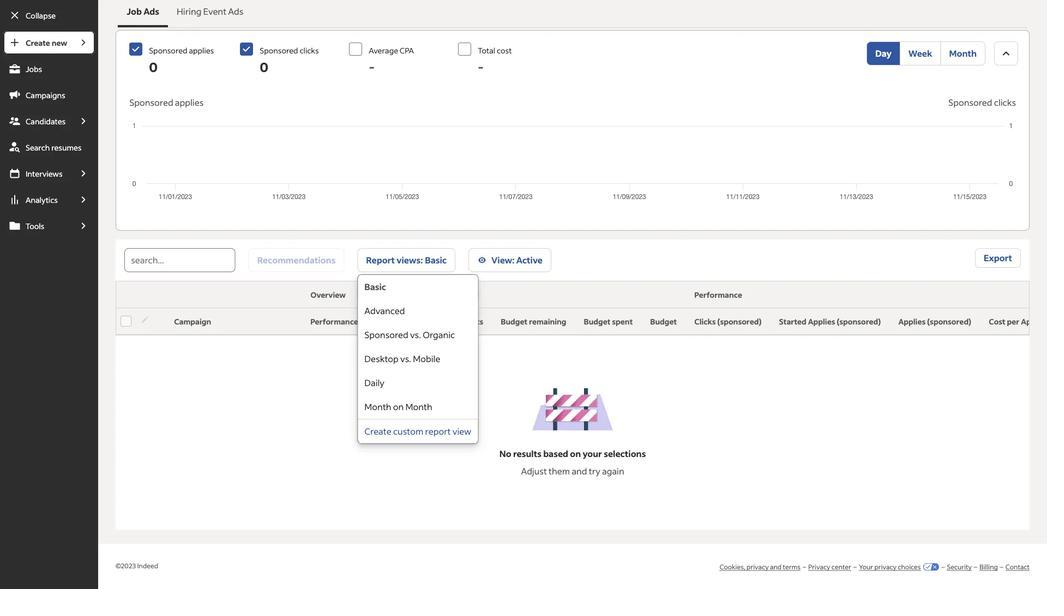 Task type: vqa. For each thing, say whether or not it's contained in the screenshot.
the completion
no



Task type: locate. For each thing, give the bounding box(es) containing it.
on inside month on month menu item
[[393, 401, 404, 412]]

cookies, privacy and terms link
[[720, 562, 801, 571]]

1 0 from the left
[[149, 58, 158, 75]]

0 vertical spatial clicks
[[300, 46, 319, 55]]

key results
[[443, 317, 483, 326]]

results for key
[[459, 317, 483, 326]]

edit image
[[140, 315, 150, 325]]

create left custom
[[365, 426, 391, 437]]

0 horizontal spatial basic
[[365, 281, 386, 292]]

1 (sponsored) from the left
[[717, 317, 762, 326]]

started
[[779, 317, 807, 326]]

privacy for choices
[[875, 562, 897, 571]]

2 horizontal spatial budget
[[650, 317, 677, 326]]

basic
[[425, 254, 447, 266], [365, 281, 386, 292]]

privacy
[[747, 562, 769, 571], [875, 562, 897, 571]]

adjust
[[521, 465, 547, 477]]

0 horizontal spatial and
[[572, 465, 587, 477]]

1 horizontal spatial clicks
[[994, 97, 1016, 108]]

analytics link
[[3, 188, 72, 212]]

sponsored inside sponsored applies 0
[[149, 46, 187, 55]]

1 horizontal spatial applies
[[899, 317, 926, 326]]

sponsored inside sponsored vs. organic menu item
[[365, 329, 408, 340]]

1 horizontal spatial performance
[[695, 290, 742, 300]]

performance up clicks (sponsored)
[[695, 290, 742, 300]]

0 for sponsored clicks 0
[[260, 58, 268, 75]]

menu bar
[[0, 31, 98, 589]]

campaign
[[174, 317, 211, 326]]

1 vertical spatial on
[[570, 448, 581, 459]]

remaining
[[529, 317, 567, 326]]

3 (sponsored) from the left
[[927, 317, 972, 326]]

average
[[369, 46, 398, 55]]

create new
[[26, 38, 67, 47]]

0 inside sponsored clicks 0
[[260, 58, 268, 75]]

1 horizontal spatial create
[[365, 426, 391, 437]]

2 privacy from the left
[[875, 562, 897, 571]]

– left billing link
[[974, 562, 977, 571]]

2 0 from the left
[[260, 58, 268, 75]]

0 horizontal spatial privacy
[[747, 562, 769, 571]]

1 horizontal spatial (sponsored)
[[837, 317, 881, 326]]

0 vertical spatial create
[[26, 38, 50, 47]]

budget right the spent
[[650, 317, 677, 326]]

1 vertical spatial clicks
[[994, 97, 1016, 108]]

and for terms
[[770, 562, 782, 571]]

choices
[[898, 562, 921, 571]]

sponsored vs. organic menu item
[[358, 323, 478, 347]]

0 for sponsored applies 0
[[149, 58, 158, 75]]

2 horizontal spatial (sponsored)
[[927, 317, 972, 326]]

– right the terms
[[803, 562, 806, 571]]

month right week
[[949, 48, 977, 59]]

search resumes link
[[3, 135, 95, 159]]

0
[[149, 58, 158, 75], [260, 58, 268, 75]]

0 horizontal spatial on
[[393, 401, 404, 412]]

ads
[[144, 6, 159, 17], [228, 6, 243, 17]]

2 horizontal spatial month
[[949, 48, 977, 59]]

1 horizontal spatial 0
[[260, 58, 268, 75]]

– left your
[[854, 562, 857, 571]]

create custom report view
[[365, 426, 471, 437]]

and for try
[[572, 465, 587, 477]]

sponsored for sponsored vs. organic
[[365, 329, 408, 340]]

view
[[453, 426, 471, 437]]

5 – from the left
[[1000, 562, 1004, 571]]

sponsored clicks
[[949, 97, 1016, 108]]

3 budget from the left
[[650, 317, 677, 326]]

1 budget from the left
[[501, 317, 528, 326]]

1 vertical spatial create
[[365, 426, 391, 437]]

- down total
[[478, 58, 484, 75]]

hiring event ads button
[[168, 0, 252, 27]]

2 - from the left
[[478, 58, 484, 75]]

1 vertical spatial and
[[770, 562, 782, 571]]

2 ads from the left
[[228, 6, 243, 17]]

results
[[459, 317, 483, 326], [513, 448, 542, 459]]

month
[[949, 48, 977, 59], [365, 401, 391, 412], [406, 401, 432, 412]]

clicks inside sponsored clicks 0
[[300, 46, 319, 55]]

privacy for and
[[747, 562, 769, 571]]

- down the average
[[369, 58, 375, 75]]

vs. for sponsored
[[410, 329, 421, 340]]

collapse
[[26, 10, 56, 20]]

1 ads from the left
[[144, 6, 159, 17]]

job
[[127, 6, 142, 17]]

apply
[[1021, 317, 1043, 326]]

collapse button
[[3, 3, 95, 27]]

1 – from the left
[[803, 562, 806, 571]]

month inside button
[[949, 48, 977, 59]]

0 horizontal spatial budget
[[501, 317, 528, 326]]

month on month
[[365, 401, 432, 412]]

applies inside sponsored applies 0
[[189, 46, 214, 55]]

1 horizontal spatial ads
[[228, 6, 243, 17]]

(sponsored)
[[717, 317, 762, 326], [837, 317, 881, 326], [927, 317, 972, 326]]

view:
[[491, 254, 515, 266]]

0 horizontal spatial (sponsored)
[[717, 317, 762, 326]]

day
[[875, 48, 892, 59]]

your privacy choices
[[859, 562, 921, 571]]

cost
[[989, 317, 1006, 326]]

cookies,
[[720, 562, 745, 571]]

create for create custom report view
[[365, 426, 391, 437]]

privacy right your
[[875, 562, 897, 571]]

- inside average cpa -
[[369, 58, 375, 75]]

1 horizontal spatial -
[[478, 58, 484, 75]]

budget for budget spent
[[584, 317, 611, 326]]

4 – from the left
[[974, 562, 977, 571]]

1 horizontal spatial privacy
[[875, 562, 897, 571]]

– right billing
[[1000, 562, 1004, 571]]

basic up advanced
[[365, 281, 386, 292]]

0 vertical spatial and
[[572, 465, 587, 477]]

sponsored inside sponsored clicks 0
[[260, 46, 298, 55]]

ads right event
[[228, 6, 243, 17]]

results right key
[[459, 317, 483, 326]]

0 vertical spatial on
[[393, 401, 404, 412]]

group containing day
[[867, 41, 986, 65]]

results for no
[[513, 448, 542, 459]]

organic
[[423, 329, 455, 340]]

0 horizontal spatial 0
[[149, 58, 158, 75]]

0 horizontal spatial create
[[26, 38, 50, 47]]

and left try at the bottom of the page
[[572, 465, 587, 477]]

cpa
[[400, 46, 414, 55]]

total cost -
[[478, 46, 512, 75]]

0 inside sponsored applies 0
[[149, 58, 158, 75]]

on
[[393, 401, 404, 412], [570, 448, 581, 459]]

applies down sponsored applies 0
[[175, 97, 204, 108]]

budget left remaining
[[501, 317, 528, 326]]

0 vertical spatial basic
[[425, 254, 447, 266]]

budget
[[501, 317, 528, 326], [584, 317, 611, 326], [650, 317, 677, 326]]

0 horizontal spatial clicks
[[300, 46, 319, 55]]

1 horizontal spatial month
[[406, 401, 432, 412]]

1 horizontal spatial budget
[[584, 317, 611, 326]]

1 - from the left
[[369, 58, 375, 75]]

on up custom
[[393, 401, 404, 412]]

0 horizontal spatial applies
[[808, 317, 835, 326]]

vs. left organic
[[410, 329, 421, 340]]

0 horizontal spatial -
[[369, 58, 375, 75]]

1 vertical spatial basic
[[365, 281, 386, 292]]

1 vertical spatial vs.
[[400, 353, 411, 364]]

center
[[832, 562, 851, 571]]

job ads button
[[118, 0, 168, 27]]

hiring event ads
[[177, 6, 243, 17]]

0 vertical spatial vs.
[[410, 329, 421, 340]]

tab list
[[116, 0, 1030, 29]]

0 horizontal spatial ads
[[144, 6, 159, 17]]

month button
[[941, 41, 986, 65]]

on left your
[[570, 448, 581, 459]]

budget left the spent
[[584, 317, 611, 326]]

security
[[947, 562, 972, 571]]

1 vertical spatial applies
[[175, 97, 204, 108]]

daily menu item
[[358, 371, 478, 395]]

sponsored for sponsored applies
[[129, 97, 173, 108]]

0 vertical spatial results
[[459, 317, 483, 326]]

basic right views: in the left of the page
[[425, 254, 447, 266]]

try
[[589, 465, 600, 477]]

performance for performance insight
[[310, 317, 358, 326]]

create left the new at the left top of page
[[26, 38, 50, 47]]

report views: basic
[[366, 254, 447, 266]]

vs. left mobile
[[400, 353, 411, 364]]

sponsored for sponsored applies 0
[[149, 46, 187, 55]]

menu bar containing create new
[[0, 31, 98, 589]]

2 – from the left
[[854, 562, 857, 571]]

-
[[369, 58, 375, 75], [478, 58, 484, 75]]

month down daily
[[365, 401, 391, 412]]

report
[[366, 254, 395, 266]]

ads right job
[[144, 6, 159, 17]]

interviews
[[26, 169, 63, 178]]

0 horizontal spatial month
[[365, 401, 391, 412]]

0 horizontal spatial results
[[459, 317, 483, 326]]

0 vertical spatial performance
[[695, 290, 742, 300]]

None checkbox
[[240, 43, 253, 56], [349, 43, 362, 56], [240, 43, 253, 56], [349, 43, 362, 56]]

desktop vs. mobile menu item
[[358, 347, 478, 371]]

and left the terms
[[770, 562, 782, 571]]

vs. inside menu item
[[400, 353, 411, 364]]

– left security link
[[942, 562, 945, 571]]

performance down overview
[[310, 317, 358, 326]]

clicks for sponsored clicks 0
[[300, 46, 319, 55]]

1 privacy from the left
[[747, 562, 769, 571]]

None checkbox
[[129, 43, 142, 56], [458, 43, 471, 56], [129, 43, 142, 56], [458, 43, 471, 56]]

1 applies from the left
[[808, 317, 835, 326]]

clicks for sponsored clicks
[[994, 97, 1016, 108]]

analytics
[[26, 195, 58, 205]]

1 vertical spatial results
[[513, 448, 542, 459]]

active
[[516, 254, 543, 266]]

average cpa -
[[369, 46, 414, 75]]

applies down hiring event ads button
[[189, 46, 214, 55]]

them
[[549, 465, 570, 477]]

1 horizontal spatial results
[[513, 448, 542, 459]]

week
[[909, 48, 932, 59]]

1 vertical spatial performance
[[310, 317, 358, 326]]

- inside total cost -
[[478, 58, 484, 75]]

month down daily menu item
[[406, 401, 432, 412]]

2 budget from the left
[[584, 317, 611, 326]]

1 horizontal spatial and
[[770, 562, 782, 571]]

group
[[867, 41, 986, 65]]

0 horizontal spatial performance
[[310, 317, 358, 326]]

0 vertical spatial applies
[[189, 46, 214, 55]]

results up adjust
[[513, 448, 542, 459]]

contact link
[[1006, 562, 1030, 571]]

search
[[26, 142, 50, 152]]

budget remaining
[[501, 317, 567, 326]]

(sponsored) for applies (sponsored)
[[927, 317, 972, 326]]

create
[[26, 38, 50, 47], [365, 426, 391, 437]]

privacy right cookies,
[[747, 562, 769, 571]]

sponsored
[[149, 46, 187, 55], [260, 46, 298, 55], [129, 97, 173, 108], [949, 97, 992, 108], [365, 329, 408, 340]]

vs. inside menu item
[[410, 329, 421, 340]]

advanced menu item
[[358, 299, 478, 323]]

no
[[500, 448, 511, 459]]



Task type: describe. For each thing, give the bounding box(es) containing it.
clicks
[[695, 317, 716, 326]]

tab list containing job ads
[[116, 0, 1030, 29]]

your
[[859, 562, 873, 571]]

view: active
[[491, 254, 543, 266]]

sponsored applies
[[129, 97, 204, 108]]

indeed
[[137, 562, 158, 570]]

search... field
[[124, 248, 235, 272]]

no results available image
[[532, 388, 614, 431]]

billing
[[980, 562, 998, 571]]

budget spent
[[584, 317, 633, 326]]

no results based on your selections
[[500, 448, 646, 459]]

event
[[203, 6, 226, 17]]

create new link
[[3, 31, 72, 55]]

2 (sponsored) from the left
[[837, 317, 881, 326]]

month on month menu item
[[358, 395, 478, 419]]

per
[[1007, 317, 1020, 326]]

export
[[984, 252, 1012, 263]]

budget for budget remaining
[[501, 317, 528, 326]]

hiring
[[177, 6, 201, 17]]

search resumes
[[26, 142, 82, 152]]

month for month on month
[[365, 401, 391, 412]]

based
[[543, 448, 568, 459]]

hide chart image
[[1000, 47, 1013, 60]]

job ads
[[127, 6, 159, 17]]

3 – from the left
[[942, 562, 945, 571]]

campaigns
[[26, 90, 65, 100]]

tools
[[26, 221, 44, 231]]

desktop vs. mobile
[[365, 353, 440, 364]]

(sponsored) for clicks (sponsored)
[[717, 317, 762, 326]]

started applies (sponsored)
[[779, 317, 881, 326]]

interviews link
[[3, 161, 72, 185]]

1 horizontal spatial basic
[[425, 254, 447, 266]]

overview
[[310, 290, 346, 300]]

privacy center link
[[808, 562, 851, 571]]

cookies, privacy and terms – privacy center –
[[720, 562, 857, 571]]

advanced
[[365, 305, 405, 316]]

jobs
[[26, 64, 42, 74]]

views:
[[397, 254, 423, 266]]

cost
[[497, 46, 512, 55]]

sponsored for sponsored clicks
[[949, 97, 992, 108]]

jobs link
[[3, 57, 95, 81]]

day button
[[867, 41, 900, 65]]

your privacy choices link
[[859, 562, 921, 571]]

- for average cpa -
[[369, 58, 375, 75]]

applies (sponsored)
[[899, 317, 972, 326]]

©2023 indeed
[[116, 562, 158, 570]]

1 horizontal spatial on
[[570, 448, 581, 459]]

create custom report view link
[[365, 426, 471, 437]]

selections
[[604, 448, 646, 459]]

performance for performance
[[695, 290, 742, 300]]

- for total cost -
[[478, 58, 484, 75]]

month for month
[[949, 48, 977, 59]]

performance insight
[[310, 317, 385, 326]]

create for create new
[[26, 38, 50, 47]]

view: active button
[[469, 248, 551, 272]]

export button
[[975, 248, 1021, 268]]

resumes
[[51, 142, 82, 152]]

©2023
[[116, 562, 136, 570]]

spent
[[612, 317, 633, 326]]

sponsored vs. organic
[[365, 329, 455, 340]]

your
[[583, 448, 602, 459]]

2 applies from the left
[[899, 317, 926, 326]]

vs. for desktop
[[400, 353, 411, 364]]

week button
[[900, 41, 941, 65]]

applies for sponsored applies 0
[[189, 46, 214, 55]]

insight
[[360, 317, 385, 326]]

security link
[[947, 562, 972, 571]]

desktop
[[365, 353, 399, 364]]

daily
[[365, 377, 385, 388]]

custom
[[393, 426, 423, 437]]

sponsored clicks 0
[[260, 46, 319, 75]]

candidates
[[26, 116, 66, 126]]

contact
[[1006, 562, 1030, 571]]

again
[[602, 465, 624, 477]]

candidates link
[[3, 109, 72, 133]]

adjust them and try again
[[521, 465, 624, 477]]

key
[[443, 317, 457, 326]]

cost per apply
[[989, 317, 1043, 326]]

campaigns link
[[3, 83, 95, 107]]

sponsored applies 0
[[149, 46, 214, 75]]

mobile
[[413, 353, 440, 364]]

report
[[425, 426, 451, 437]]

total
[[478, 46, 495, 55]]

sponsored for sponsored clicks 0
[[260, 46, 298, 55]]

billing link
[[980, 562, 998, 571]]

terms
[[783, 562, 801, 571]]

applies for sponsored applies
[[175, 97, 204, 108]]

tools link
[[3, 214, 72, 238]]



